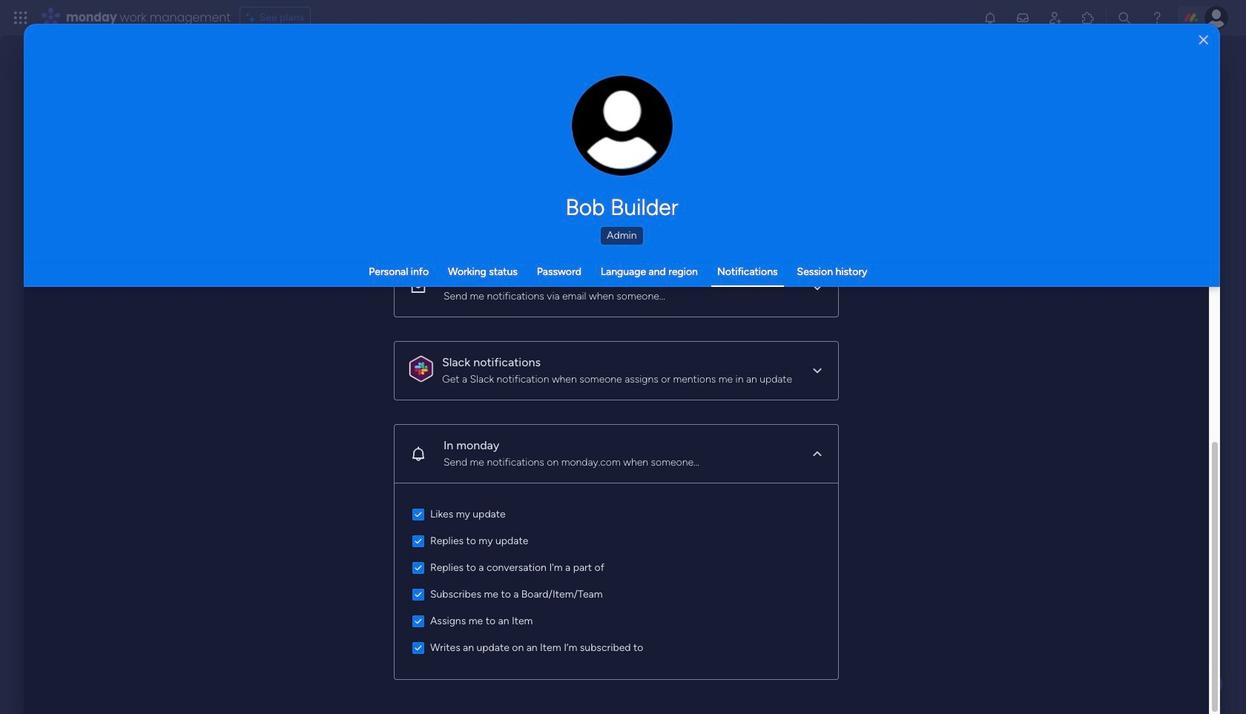 Task type: describe. For each thing, give the bounding box(es) containing it.
close image
[[1200, 35, 1209, 46]]

update feed image
[[1016, 10, 1031, 25]]

bob builder image
[[1205, 6, 1229, 30]]

help image
[[1150, 10, 1165, 25]]

monday marketplace image
[[1081, 10, 1096, 25]]

notifications image
[[983, 10, 998, 25]]

search everything image
[[1117, 10, 1132, 25]]



Task type: vqa. For each thing, say whether or not it's contained in the screenshot.
the Monday marketplace image
yes



Task type: locate. For each thing, give the bounding box(es) containing it.
select product image
[[13, 10, 28, 25]]

region
[[395, 483, 838, 679]]

see plans image
[[246, 10, 259, 26]]

invite members image
[[1048, 10, 1063, 25]]



